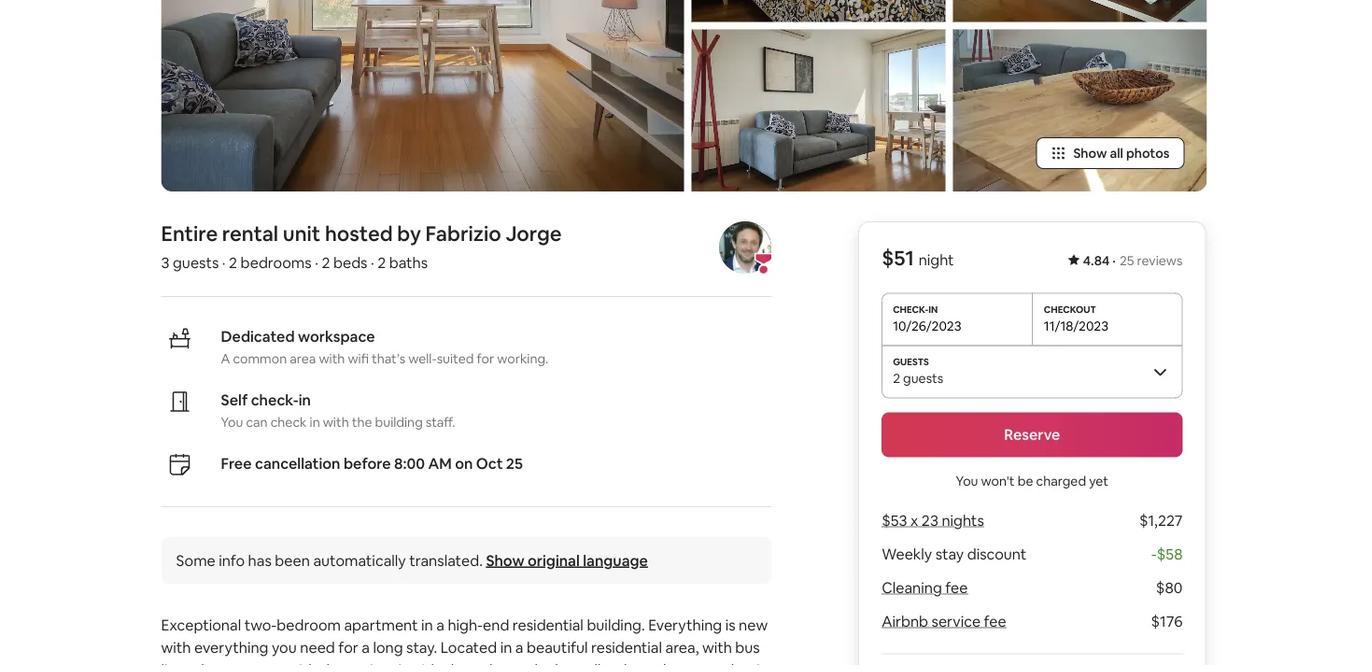 Task type: locate. For each thing, give the bounding box(es) containing it.
$1,227
[[1139, 511, 1183, 530]]

guests down 10/26/2023
[[903, 370, 944, 386]]

with
[[319, 350, 345, 367], [323, 414, 349, 431], [161, 638, 191, 657], [702, 638, 732, 657], [287, 660, 317, 665]]

25 right oct
[[506, 454, 523, 473]]

common
[[233, 350, 287, 367]]

weekly stay discount
[[882, 545, 1027, 564]]

photos
[[1126, 145, 1170, 162]]

translated.
[[409, 551, 483, 570]]

bright apartment close to the seafront image 3 image
[[692, 30, 946, 192]]

0 horizontal spatial that
[[195, 660, 224, 665]]

yet
[[1089, 472, 1109, 489]]

a up and
[[515, 638, 524, 657]]

self check-in you can check in with the building staff.
[[221, 390, 455, 431]]

with down 'workspace'
[[319, 350, 345, 367]]

2 inside dropdown button
[[893, 370, 900, 386]]

a left high-
[[436, 615, 444, 634]]

some
[[176, 551, 216, 570]]

show left all
[[1074, 145, 1107, 162]]

-
[[1151, 545, 1157, 564]]

residential up the 'along'
[[591, 638, 662, 657]]

0 horizontal spatial fee
[[945, 578, 968, 597]]

fabrizio jorge is a superhost. learn more about fabrizio jorge. image
[[719, 222, 771, 274], [719, 222, 771, 274]]

1 vertical spatial 25
[[506, 454, 523, 473]]

0 vertical spatial you
[[221, 414, 243, 431]]

stay.
[[406, 638, 437, 657]]

0 vertical spatial fee
[[945, 578, 968, 597]]

1 vertical spatial residential
[[591, 638, 662, 657]]

guests
[[173, 253, 219, 272], [903, 370, 944, 386]]

show left original at left bottom
[[486, 551, 525, 570]]

working.
[[497, 350, 549, 367]]

2
[[229, 253, 237, 272], [322, 253, 330, 272], [378, 253, 386, 272], [893, 370, 900, 386]]

show
[[1074, 145, 1107, 162], [486, 551, 525, 570]]

beds
[[333, 253, 368, 272]]

connect
[[227, 660, 284, 665]]

you down self
[[221, 414, 243, 431]]

3 · from the left
[[315, 253, 318, 272]]

0 horizontal spatial guests
[[173, 253, 219, 272]]

fee right service
[[984, 612, 1007, 631]]

25 right 4.84
[[1120, 252, 1134, 269]]

show all photos button
[[1036, 137, 1185, 169]]

you left won't at the bottom
[[956, 472, 978, 489]]

bright apartment close to the seafront image 4 image
[[953, 0, 1207, 22]]

1 vertical spatial show
[[486, 551, 525, 570]]

building
[[375, 414, 423, 431]]

baths
[[389, 253, 428, 272]]

everything
[[194, 638, 268, 657]]

charged
[[1036, 472, 1086, 489]]

wifi
[[348, 350, 369, 367]]

reviews
[[1137, 252, 1183, 269]]

for right suited
[[477, 350, 494, 367]]

a up entire
[[362, 638, 370, 657]]

1 horizontal spatial guests
[[903, 370, 944, 386]]

· right beds
[[371, 253, 374, 272]]

1 horizontal spatial show
[[1074, 145, 1107, 162]]

the inside the self check-in you can check in with the building staff.
[[352, 414, 372, 431]]

0 vertical spatial residential
[[513, 615, 584, 634]]

area
[[290, 350, 316, 367]]

2 that from the left
[[725, 660, 754, 665]]

for
[[477, 350, 494, 367], [338, 638, 358, 657]]

guests down entire
[[173, 253, 219, 272]]

guests inside dropdown button
[[903, 370, 944, 386]]

0 horizontal spatial a
[[362, 638, 370, 657]]

with right check
[[323, 414, 349, 431]]

0 vertical spatial show
[[1074, 145, 1107, 162]]

fee up service
[[945, 578, 968, 597]]

take
[[541, 660, 571, 665]]

suited
[[437, 350, 474, 367]]

0 horizontal spatial for
[[338, 638, 358, 657]]

on
[[455, 454, 473, 473]]

am
[[428, 454, 452, 473]]

the left building at left
[[352, 414, 372, 431]]

1 horizontal spatial the
[[352, 414, 372, 431]]

· right 4.84
[[1113, 252, 1116, 269]]

cleaning fee button
[[882, 578, 968, 597]]

everything
[[648, 615, 722, 634]]

that
[[195, 660, 224, 665], [725, 660, 754, 665]]

1 vertical spatial fee
[[984, 612, 1007, 631]]

workspace
[[298, 327, 375, 346]]

night
[[919, 250, 954, 270]]

0 vertical spatial guests
[[173, 253, 219, 272]]

for up entire
[[338, 638, 358, 657]]

won't
[[981, 472, 1015, 489]]

0 horizontal spatial the
[[320, 660, 344, 665]]

entire
[[161, 220, 218, 247]]

staff.
[[426, 414, 455, 431]]

bright apartment close to the seafront image 2 image
[[692, 0, 946, 22]]

nights
[[942, 511, 984, 530]]

stay
[[936, 545, 964, 564]]

can
[[246, 414, 268, 431]]

10/26/2023
[[893, 317, 962, 334]]

check-
[[251, 390, 299, 409]]

with inside the self check-in you can check in with the building staff.
[[323, 414, 349, 431]]

residential
[[513, 615, 584, 634], [591, 638, 662, 657]]

hosted
[[325, 220, 393, 247]]

in
[[299, 390, 311, 409], [310, 414, 320, 431], [421, 615, 433, 634], [500, 638, 512, 657]]

1 vertical spatial for
[[338, 638, 358, 657]]

has
[[248, 551, 272, 570]]

0 vertical spatial for
[[477, 350, 494, 367]]

residential up beautiful
[[513, 615, 584, 634]]

with up 'lines'
[[161, 638, 191, 657]]

1 horizontal spatial residential
[[591, 638, 662, 657]]

airbnb service fee button
[[882, 612, 1007, 631]]

a
[[436, 615, 444, 634], [362, 638, 370, 657], [515, 638, 524, 657]]

x
[[911, 511, 918, 530]]

the
[[352, 414, 372, 431], [320, 660, 344, 665], [657, 660, 680, 665]]

a
[[221, 350, 230, 367]]

1 horizontal spatial you
[[956, 472, 978, 489]]

2 horizontal spatial a
[[515, 638, 524, 657]]

0 horizontal spatial 25
[[506, 454, 523, 473]]

1 that from the left
[[195, 660, 224, 665]]

long
[[373, 638, 403, 657]]

bright apartment close to the seafront image 5 image
[[953, 30, 1207, 192]]

show original language button
[[486, 551, 648, 570]]

1 horizontal spatial for
[[477, 350, 494, 367]]

been
[[275, 551, 310, 570]]

the down need
[[320, 660, 344, 665]]

you inside the self check-in you can check in with the building staff.
[[221, 414, 243, 431]]

$80
[[1156, 578, 1183, 597]]

the down area,
[[657, 660, 680, 665]]

for inside dedicated workspace a common area with wifi that's well-suited for working.
[[477, 350, 494, 367]]

fabrizio jorge
[[426, 220, 562, 247]]

original
[[528, 551, 580, 570]]

by
[[397, 220, 421, 247]]

in up 'stay.'
[[421, 615, 433, 634]]

beautiful
[[527, 638, 588, 657]]

in up relax
[[500, 638, 512, 657]]

weekly
[[882, 545, 932, 564]]

cleaning
[[882, 578, 942, 597]]

1 vertical spatial guests
[[903, 370, 944, 386]]

rental
[[222, 220, 278, 247]]

1 horizontal spatial that
[[725, 660, 754, 665]]

2 down 10/26/2023
[[893, 370, 900, 386]]

0 horizontal spatial you
[[221, 414, 243, 431]]

guests inside entire rental unit hosted by fabrizio jorge 3 guests · 2 bedrooms · 2 beds · 2 baths
[[173, 253, 219, 272]]

25
[[1120, 252, 1134, 269], [506, 454, 523, 473]]

0 vertical spatial 25
[[1120, 252, 1134, 269]]

dedicated workspace a common area with wifi that's well-suited for working.
[[221, 327, 549, 367]]

cancellation
[[255, 454, 340, 473]]

that down everything
[[195, 660, 224, 665]]

11/18/2023
[[1044, 317, 1109, 334]]

new
[[739, 615, 768, 634]]

that down bus
[[725, 660, 754, 665]]

· down the unit
[[315, 253, 318, 272]]

two-
[[244, 615, 277, 634]]

· down rental
[[222, 253, 226, 272]]



Task type: vqa. For each thing, say whether or not it's contained in the screenshot.
fee
yes



Task type: describe. For each thing, give the bounding box(es) containing it.
3
[[161, 253, 170, 272]]

bedrooms
[[241, 253, 312, 272]]

2 left beds
[[322, 253, 330, 272]]

exceptional
[[161, 615, 241, 634]]

some info has been automatically translated. show original language
[[176, 551, 648, 570]]

1 horizontal spatial fee
[[984, 612, 1007, 631]]

dedicated
[[221, 327, 295, 346]]

located
[[441, 638, 497, 657]]

$51 night
[[882, 245, 954, 272]]

for inside the exceptional two-bedroom apartment in a high-end residential building. everything is new with everything you need for a long stay. located in a beautiful residential area, with bus lines that connect with the entire city. ideal to relax and take walks along the coast that
[[338, 638, 358, 657]]

language
[[583, 551, 648, 570]]

automatically
[[313, 551, 406, 570]]

you
[[272, 638, 297, 657]]

reserve button
[[882, 413, 1183, 457]]

free
[[221, 454, 252, 473]]

reserve
[[1004, 425, 1061, 444]]

in up check
[[299, 390, 311, 409]]

show inside button
[[1074, 145, 1107, 162]]

0 horizontal spatial residential
[[513, 615, 584, 634]]

8:00
[[394, 454, 425, 473]]

2 horizontal spatial the
[[657, 660, 680, 665]]

show all photos
[[1074, 145, 1170, 162]]

2 · from the left
[[222, 253, 226, 272]]

$53 x 23 nights
[[882, 511, 984, 530]]

be
[[1018, 472, 1033, 489]]

ideal
[[421, 660, 454, 665]]

in right check
[[310, 414, 320, 431]]

you won't be charged yet
[[956, 472, 1109, 489]]

bright apartment close to the seafront image 1 image
[[161, 0, 684, 192]]

4.84 · 25 reviews
[[1083, 252, 1183, 269]]

unit
[[283, 220, 321, 247]]

entire rental unit hosted by fabrizio jorge 3 guests · 2 bedrooms · 2 beds · 2 baths
[[161, 220, 562, 272]]

$53 x 23 nights button
[[882, 511, 984, 530]]

with up coast
[[702, 638, 732, 657]]

oct
[[476, 454, 503, 473]]

4 · from the left
[[371, 253, 374, 272]]

discount
[[967, 545, 1027, 564]]

23
[[922, 511, 939, 530]]

2 left baths
[[378, 253, 386, 272]]

free cancellation before 8:00 am on oct 25
[[221, 454, 523, 473]]

bus
[[735, 638, 760, 657]]

entire
[[347, 660, 387, 665]]

to
[[457, 660, 472, 665]]

airbnb service fee
[[882, 612, 1007, 631]]

1 horizontal spatial a
[[436, 615, 444, 634]]

2 down rental
[[229, 253, 237, 272]]

along
[[616, 660, 654, 665]]

0 horizontal spatial show
[[486, 551, 525, 570]]

before
[[344, 454, 391, 473]]

$58
[[1157, 545, 1183, 564]]

well-
[[408, 350, 437, 367]]

walks
[[575, 660, 612, 665]]

end
[[483, 615, 509, 634]]

1 · from the left
[[1113, 252, 1116, 269]]

-$58
[[1151, 545, 1183, 564]]

4.84
[[1083, 252, 1110, 269]]

apartment
[[344, 615, 418, 634]]

2 guests
[[893, 370, 944, 386]]

1 horizontal spatial 25
[[1120, 252, 1134, 269]]

city.
[[390, 660, 418, 665]]

with inside dedicated workspace a common area with wifi that's well-suited for working.
[[319, 350, 345, 367]]

2 guests button
[[882, 345, 1183, 398]]

high-
[[448, 615, 483, 634]]

and
[[512, 660, 538, 665]]

check
[[271, 414, 307, 431]]

1 vertical spatial you
[[956, 472, 978, 489]]

building.
[[587, 615, 645, 634]]

cleaning fee
[[882, 578, 968, 597]]

$53
[[882, 511, 907, 530]]

$51
[[882, 245, 914, 272]]

airbnb
[[882, 612, 928, 631]]

$176
[[1151, 612, 1183, 631]]

relax
[[476, 660, 509, 665]]

coast
[[684, 660, 722, 665]]

info
[[219, 551, 245, 570]]

all
[[1110, 145, 1124, 162]]

exceptional two-bedroom apartment in a high-end residential building. everything is new with everything you need for a long stay. located in a beautiful residential area, with bus lines that connect with the entire city. ideal to relax and take walks along the coast that 
[[161, 615, 771, 665]]

with down need
[[287, 660, 317, 665]]

need
[[300, 638, 335, 657]]



